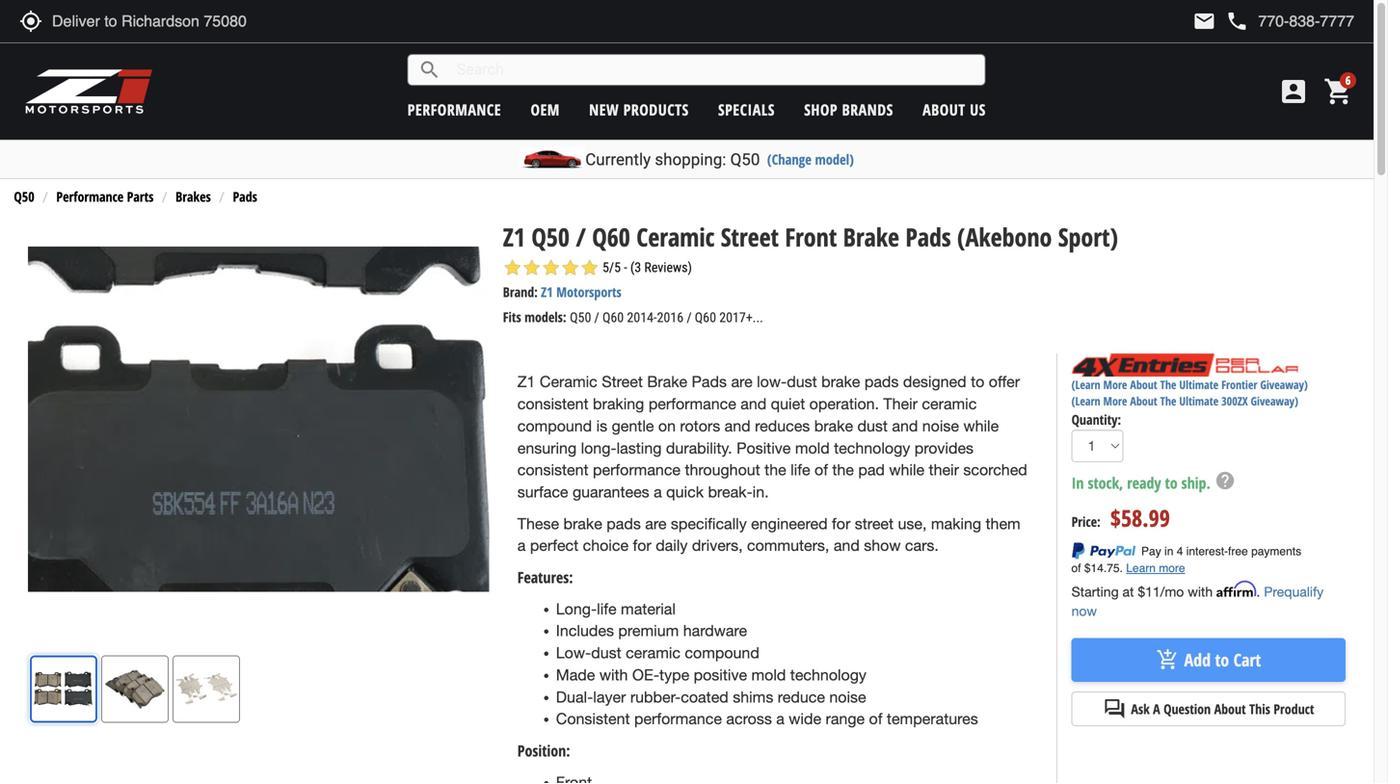 Task type: describe. For each thing, give the bounding box(es) containing it.
ship.
[[1181, 473, 1211, 493]]

drivers,
[[692, 537, 743, 555]]

performance down lasting on the left bottom of page
[[593, 461, 681, 479]]

these
[[517, 515, 559, 533]]

made
[[556, 667, 595, 684]]

z1 for q50
[[503, 220, 525, 254]]

dust for hardware
[[591, 645, 621, 662]]

scorched
[[963, 461, 1027, 479]]

ceramic inside z1 ceramic street brake pads are low-dust brake pads designed to offer consistent braking performance and quiet operation. their ceramic compound is gentle on rotors and reduces brake dust and noise while ensuring long-lasting durability. positive mold technology provides consistent performance throughout the life of the pad while their scorched surface guarantees a quick break-in.
[[922, 395, 977, 413]]

them
[[986, 515, 1021, 533]]

reduces
[[755, 417, 810, 435]]

q50 up brand:
[[532, 220, 570, 254]]

performance parts link
[[56, 188, 154, 206]]

1 vertical spatial while
[[889, 461, 925, 479]]

2 star from the left
[[522, 258, 542, 278]]

ceramic inside z1 q50 / q60 ceramic street front brake pads (akebono sport) star star star star star 5/5 - (3 reviews) brand: z1 motorsports fits models: q50 / q60 2014-2016 / q60 2017+...
[[637, 220, 715, 254]]

2014-
[[627, 310, 657, 326]]

performance up rotors
[[649, 395, 736, 413]]

street inside z1 q50 / q60 ceramic street front brake pads (akebono sport) star star star star star 5/5 - (3 reviews) brand: z1 motorsports fits models: q50 / q60 2014-2016 / q60 2017+...
[[721, 220, 779, 254]]

long-life material includes premium hardware low-dust ceramic compound made with oe-type positive mold technology dual-layer rubber-coated shims reduce noise consistent performance across a wide range of temperatures
[[556, 600, 978, 728]]

1 horizontal spatial /
[[594, 310, 599, 326]]

offer
[[989, 373, 1020, 391]]

4 star from the left
[[561, 258, 580, 278]]

oem
[[531, 99, 560, 120]]

a inside z1 ceramic street brake pads are low-dust brake pads designed to offer consistent braking performance and quiet operation. their ceramic compound is gentle on rotors and reduces brake dust and noise while ensuring long-lasting durability. positive mold technology provides consistent performance throughout the life of the pad while their scorched surface guarantees a quick break-in.
[[654, 483, 662, 501]]

ceramic inside z1 ceramic street brake pads are low-dust brake pads designed to offer consistent braking performance and quiet operation. their ceramic compound is gentle on rotors and reduces brake dust and noise while ensuring long-lasting durability. positive mold technology provides consistent performance throughout the life of the pad while their scorched surface guarantees a quick break-in.
[[540, 373, 597, 391]]

0 horizontal spatial /
[[576, 220, 586, 254]]

(learn more about the ultimate frontier giveaway) (learn more about the ultimate 300zx giveaway)
[[1072, 377, 1308, 409]]

1 more from the top
[[1103, 377, 1127, 393]]

with inside long-life material includes premium hardware low-dust ceramic compound made with oe-type positive mold technology dual-layer rubber-coated shims reduce noise consistent performance across a wide range of temperatures
[[599, 667, 628, 684]]

consistent
[[556, 711, 630, 728]]

brake inside z1 q50 / q60 ceramic street front brake pads (akebono sport) star star star star star 5/5 - (3 reviews) brand: z1 motorsports fits models: q50 / q60 2014-2016 / q60 2017+...
[[843, 220, 899, 254]]

1 the from the left
[[765, 461, 786, 479]]

1 the from the top
[[1160, 377, 1177, 393]]

account_box
[[1278, 76, 1309, 107]]

about down "(learn more about the ultimate frontier giveaway)" link
[[1130, 394, 1157, 409]]

z1 q50 / q60 ceramic street front brake pads (akebono sport) star star star star star 5/5 - (3 reviews) brand: z1 motorsports fits models: q50 / q60 2014-2016 / q60 2017+...
[[503, 220, 1118, 326]]

models:
[[525, 308, 567, 326]]

prequalify now
[[1072, 584, 1324, 619]]

includes
[[556, 623, 614, 640]]

new
[[589, 99, 619, 120]]

braking
[[593, 395, 644, 413]]

shopping_cart
[[1324, 76, 1354, 107]]

2 horizontal spatial /
[[687, 310, 692, 326]]

(change model) link
[[767, 150, 854, 169]]

dual-
[[556, 689, 593, 706]]

life inside long-life material includes premium hardware low-dust ceramic compound made with oe-type positive mold technology dual-layer rubber-coated shims reduce noise consistent performance across a wide range of temperatures
[[597, 600, 617, 618]]

account_box link
[[1273, 76, 1314, 107]]

technology inside long-life material includes premium hardware low-dust ceramic compound made with oe-type positive mold technology dual-layer rubber-coated shims reduce noise consistent performance across a wide range of temperatures
[[790, 667, 867, 684]]

mail link
[[1193, 10, 1216, 33]]

operation.
[[809, 395, 879, 413]]

$11
[[1138, 584, 1160, 600]]

brake inside z1 ceramic street brake pads are low-dust brake pads designed to offer consistent braking performance and quiet operation. their ceramic compound is gentle on rotors and reduces brake dust and noise while ensuring long-lasting durability. positive mold technology provides consistent performance throughout the life of the pad while their scorched surface guarantees a quick break-in.
[[647, 373, 687, 391]]

sport)
[[1058, 220, 1118, 254]]

shop brands link
[[804, 99, 893, 120]]

low-
[[556, 645, 591, 662]]

a inside long-life material includes premium hardware low-dust ceramic compound made with oe-type positive mold technology dual-layer rubber-coated shims reduce noise consistent performance across a wide range of temperatures
[[776, 711, 785, 728]]

brands
[[842, 99, 893, 120]]

are inside z1 ceramic street brake pads are low-dust brake pads designed to offer consistent braking performance and quiet operation. their ceramic compound is gentle on rotors and reduces brake dust and noise while ensuring long-lasting durability. positive mold technology provides consistent performance throughout the life of the pad while their scorched surface guarantees a quick break-in.
[[731, 373, 753, 391]]

2 horizontal spatial to
[[1215, 649, 1229, 672]]

new products link
[[589, 99, 689, 120]]

search
[[418, 58, 441, 81]]

gentle
[[612, 417, 654, 435]]

q50 down z1 motorsports link
[[570, 310, 591, 326]]

technology inside z1 ceramic street brake pads are low-dust brake pads designed to offer consistent braking performance and quiet operation. their ceramic compound is gentle on rotors and reduces brake dust and noise while ensuring long-lasting durability. positive mold technology provides consistent performance throughout the life of the pad while their scorched surface guarantees a quick break-in.
[[834, 439, 910, 457]]

and inside these brake pads are specifically engineered for street use, making them a perfect choice for daily drivers, commuters, and show cars.
[[834, 537, 860, 555]]

their
[[929, 461, 959, 479]]

guarantees
[[573, 483, 649, 501]]

noise inside long-life material includes premium hardware low-dust ceramic compound made with oe-type positive mold technology dual-layer rubber-coated shims reduce noise consistent performance across a wide range of temperatures
[[829, 689, 866, 706]]

about us
[[923, 99, 986, 120]]

to inside z1 ceramic street brake pads are low-dust brake pads designed to offer consistent braking performance and quiet operation. their ceramic compound is gentle on rotors and reduces brake dust and noise while ensuring long-lasting durability. positive mold technology provides consistent performance throughout the life of the pad while their scorched surface guarantees a quick break-in.
[[971, 373, 985, 391]]

shop
[[804, 99, 838, 120]]

now
[[1072, 603, 1097, 619]]

cars.
[[905, 537, 939, 555]]

model)
[[815, 150, 854, 169]]

commuters,
[[747, 537, 829, 555]]

pads inside z1 q50 / q60 ceramic street front brake pads (akebono sport) star star star star star 5/5 - (3 reviews) brand: z1 motorsports fits models: q50 / q60 2014-2016 / q60 2017+...
[[906, 220, 951, 254]]

cart
[[1234, 649, 1261, 672]]

brakes
[[176, 188, 211, 206]]

pads inside z1 ceramic street brake pads are low-dust brake pads designed to offer consistent braking performance and quiet operation. their ceramic compound is gentle on rotors and reduces brake dust and noise while ensuring long-lasting durability. positive mold technology provides consistent performance throughout the life of the pad while their scorched surface guarantees a quick break-in.
[[865, 373, 899, 391]]

shop brands
[[804, 99, 893, 120]]

question
[[1164, 700, 1211, 719]]

Search search field
[[441, 55, 985, 85]]

1 vertical spatial giveaway)
[[1251, 394, 1298, 409]]

performance
[[56, 188, 124, 206]]

1 (learn from the top
[[1072, 377, 1101, 393]]

is
[[596, 417, 607, 435]]

2 horizontal spatial dust
[[857, 417, 888, 435]]

performance inside long-life material includes premium hardware low-dust ceramic compound made with oe-type positive mold technology dual-layer rubber-coated shims reduce noise consistent performance across a wide range of temperatures
[[634, 711, 722, 728]]

front
[[785, 220, 837, 254]]

are inside these brake pads are specifically engineered for street use, making them a perfect choice for daily drivers, commuters, and show cars.
[[645, 515, 667, 533]]

currently
[[585, 150, 651, 169]]

specifically
[[671, 515, 747, 533]]

durability.
[[666, 439, 732, 457]]

rotors
[[680, 417, 720, 435]]

2 the from the top
[[1160, 394, 1177, 409]]

pads link
[[233, 188, 257, 206]]

price:
[[1072, 513, 1101, 531]]

position:
[[517, 741, 570, 762]]

q60 up 5/5 -
[[592, 220, 630, 254]]

mail
[[1193, 10, 1216, 33]]

throughout
[[685, 461, 760, 479]]

performance link
[[408, 99, 501, 120]]

shopping_cart link
[[1319, 76, 1354, 107]]

a
[[1153, 700, 1160, 719]]

mail phone
[[1193, 10, 1249, 33]]

ready
[[1127, 473, 1161, 493]]

1 consistent from the top
[[517, 395, 589, 413]]

1 vertical spatial brake
[[814, 417, 853, 435]]

coated
[[681, 689, 729, 706]]

positive
[[737, 439, 791, 457]]

.
[[1257, 584, 1260, 600]]

pads inside these brake pads are specifically engineered for street use, making them a perfect choice for daily drivers, commuters, and show cars.
[[607, 515, 641, 533]]

lasting
[[617, 439, 662, 457]]

2 (learn from the top
[[1072, 394, 1101, 409]]

wide
[[789, 711, 821, 728]]

q60 right "2016"
[[695, 310, 716, 326]]

1 star from the left
[[503, 258, 522, 278]]

with inside 'starting at $11 /mo with affirm .'
[[1188, 584, 1213, 600]]

5/5 -
[[603, 260, 627, 276]]

prequalify
[[1264, 584, 1324, 600]]

about up the (learn more about the ultimate 300zx giveaway) link
[[1130, 377, 1157, 393]]



Task type: vqa. For each thing, say whether or not it's contained in the screenshot.
r34
no



Task type: locate. For each thing, give the bounding box(es) containing it.
0 horizontal spatial brake
[[647, 373, 687, 391]]

shims
[[733, 689, 773, 706]]

a left quick
[[654, 483, 662, 501]]

making
[[931, 515, 981, 533]]

phone
[[1226, 10, 1249, 33]]

starting
[[1072, 584, 1119, 600]]

1 vertical spatial pads
[[906, 220, 951, 254]]

ensuring
[[517, 439, 577, 457]]

1 vertical spatial ceramic
[[540, 373, 597, 391]]

while up provides
[[963, 417, 999, 435]]

currently shopping: q50 (change model)
[[585, 150, 854, 169]]

0 horizontal spatial with
[[599, 667, 628, 684]]

consistent up ensuring
[[517, 395, 589, 413]]

layer
[[593, 689, 626, 706]]

z1 inside z1 ceramic street brake pads are low-dust brake pads designed to offer consistent braking performance and quiet operation. their ceramic compound is gentle on rotors and reduces brake dust and noise while ensuring long-lasting durability. positive mold technology provides consistent performance throughout the life of the pad while their scorched surface guarantees a quick break-in.
[[517, 373, 535, 391]]

show
[[864, 537, 901, 555]]

us
[[970, 99, 986, 120]]

technology up reduce
[[790, 667, 867, 684]]

compound inside z1 ceramic street brake pads are low-dust brake pads designed to offer consistent braking performance and quiet operation. their ceramic compound is gentle on rotors and reduces brake dust and noise while ensuring long-lasting durability. positive mold technology provides consistent performance throughout the life of the pad while their scorched surface guarantees a quick break-in.
[[517, 417, 592, 435]]

in stock, ready to ship. help
[[1072, 470, 1236, 493]]

the down "(learn more about the ultimate frontier giveaway)" link
[[1160, 394, 1177, 409]]

1 horizontal spatial a
[[654, 483, 662, 501]]

of left pad
[[815, 461, 828, 479]]

0 horizontal spatial a
[[517, 537, 526, 555]]

starting at $11 /mo with affirm .
[[1072, 582, 1264, 600]]

in.
[[753, 483, 769, 501]]

dust up quiet
[[787, 373, 817, 391]]

shopping:
[[655, 150, 726, 169]]

the down positive
[[765, 461, 786, 479]]

the up the (learn more about the ultimate 300zx giveaway) link
[[1160, 377, 1177, 393]]

prequalify now link
[[1072, 584, 1324, 619]]

1 vertical spatial compound
[[685, 645, 759, 662]]

q50 left the performance on the left top of the page
[[14, 188, 34, 206]]

1 vertical spatial of
[[869, 711, 883, 728]]

specials
[[718, 99, 775, 120]]

1 horizontal spatial are
[[731, 373, 753, 391]]

0 vertical spatial consistent
[[517, 395, 589, 413]]

of inside z1 ceramic street brake pads are low-dust brake pads designed to offer consistent braking performance and quiet operation. their ceramic compound is gentle on rotors and reduces brake dust and noise while ensuring long-lasting durability. positive mold technology provides consistent performance throughout the life of the pad while their scorched surface guarantees a quick break-in.
[[815, 461, 828, 479]]

0 horizontal spatial ceramic
[[626, 645, 681, 662]]

type
[[659, 667, 689, 684]]

affirm
[[1217, 582, 1257, 598]]

brake up on
[[647, 373, 687, 391]]

consistent
[[517, 395, 589, 413], [517, 461, 589, 479]]

perfect
[[530, 537, 579, 555]]

0 vertical spatial ceramic
[[922, 395, 977, 413]]

0 vertical spatial more
[[1103, 377, 1127, 393]]

1 horizontal spatial the
[[832, 461, 854, 479]]

new products
[[589, 99, 689, 120]]

0 horizontal spatial while
[[889, 461, 925, 479]]

z1 motorsports link
[[541, 283, 622, 301]]

mold inside long-life material includes premium hardware low-dust ceramic compound made with oe-type positive mold technology dual-layer rubber-coated shims reduce noise consistent performance across a wide range of temperatures
[[751, 667, 786, 684]]

and down low-
[[741, 395, 767, 413]]

range
[[826, 711, 865, 728]]

premium
[[618, 623, 679, 640]]

ask
[[1131, 700, 1150, 719]]

specials link
[[718, 99, 775, 120]]

oe-
[[632, 667, 659, 684]]

street inside z1 ceramic street brake pads are low-dust brake pads designed to offer consistent braking performance and quiet operation. their ceramic compound is gentle on rotors and reduces brake dust and noise while ensuring long-lasting durability. positive mold technology provides consistent performance throughout the life of the pad while their scorched surface guarantees a quick break-in.
[[602, 373, 643, 391]]

0 vertical spatial the
[[1160, 377, 1177, 393]]

1 horizontal spatial street
[[721, 220, 779, 254]]

1 vertical spatial pads
[[607, 515, 641, 533]]

performance down search
[[408, 99, 501, 120]]

are up daily
[[645, 515, 667, 533]]

0 vertical spatial for
[[832, 515, 851, 533]]

performance
[[408, 99, 501, 120], [649, 395, 736, 413], [593, 461, 681, 479], [634, 711, 722, 728]]

mold down reduces
[[795, 439, 830, 457]]

about us link
[[923, 99, 986, 120]]

at
[[1123, 584, 1134, 600]]

performance parts
[[56, 188, 154, 206]]

are left low-
[[731, 373, 753, 391]]

pad
[[858, 461, 885, 479]]

0 vertical spatial noise
[[922, 417, 959, 435]]

1 vertical spatial the
[[1160, 394, 1177, 409]]

dust down their
[[857, 417, 888, 435]]

1 horizontal spatial compound
[[685, 645, 759, 662]]

1 horizontal spatial pads
[[865, 373, 899, 391]]

about inside question_answer ask a question about this product
[[1214, 700, 1246, 719]]

0 vertical spatial of
[[815, 461, 828, 479]]

stock,
[[1088, 473, 1123, 493]]

brake up choice
[[563, 515, 602, 533]]

while
[[963, 417, 999, 435], [889, 461, 925, 479]]

0 horizontal spatial for
[[633, 537, 651, 555]]

1 vertical spatial with
[[599, 667, 628, 684]]

0 horizontal spatial noise
[[829, 689, 866, 706]]

(learn
[[1072, 377, 1101, 393], [1072, 394, 1101, 409]]

1 horizontal spatial brake
[[843, 220, 899, 254]]

z1 down fits
[[517, 373, 535, 391]]

0 vertical spatial giveaway)
[[1260, 377, 1308, 393]]

300zx
[[1221, 394, 1248, 409]]

a left wide on the bottom of the page
[[776, 711, 785, 728]]

giveaway) down the frontier
[[1251, 394, 1298, 409]]

a inside these brake pads are specifically engineered for street use, making them a perfect choice for daily drivers, commuters, and show cars.
[[517, 537, 526, 555]]

0 horizontal spatial mold
[[751, 667, 786, 684]]

1 ultimate from the top
[[1179, 377, 1219, 393]]

life down positive
[[791, 461, 810, 479]]

/ right "2016"
[[687, 310, 692, 326]]

0 horizontal spatial pads
[[607, 515, 641, 533]]

parts
[[127, 188, 154, 206]]

q60 left 2014-
[[602, 310, 624, 326]]

of right range
[[869, 711, 883, 728]]

1 horizontal spatial pads
[[692, 373, 727, 391]]

noise inside z1 ceramic street brake pads are low-dust brake pads designed to offer consistent braking performance and quiet operation. their ceramic compound is gentle on rotors and reduces brake dust and noise while ensuring long-lasting durability. positive mold technology provides consistent performance throughout the life of the pad while their scorched surface guarantees a quick break-in.
[[922, 417, 959, 435]]

provides
[[915, 439, 974, 457]]

1 horizontal spatial of
[[869, 711, 883, 728]]

product
[[1274, 700, 1314, 719]]

add
[[1184, 649, 1211, 672]]

2 vertical spatial a
[[776, 711, 785, 728]]

1 vertical spatial a
[[517, 537, 526, 555]]

and up positive
[[725, 417, 751, 435]]

dust for are
[[787, 373, 817, 391]]

pads right brakes at the top of page
[[233, 188, 257, 206]]

while right pad
[[889, 461, 925, 479]]

/ up z1 motorsports link
[[576, 220, 586, 254]]

about left this
[[1214, 700, 1246, 719]]

2 horizontal spatial pads
[[906, 220, 951, 254]]

0 vertical spatial to
[[971, 373, 985, 391]]

with right /mo
[[1188, 584, 1213, 600]]

0 vertical spatial brake
[[843, 220, 899, 254]]

z1 up models:
[[541, 283, 553, 301]]

2 vertical spatial brake
[[563, 515, 602, 533]]

more
[[1103, 377, 1127, 393], [1103, 394, 1127, 409]]

0 horizontal spatial to
[[971, 373, 985, 391]]

question_answer
[[1103, 698, 1126, 721]]

pads left (akebono
[[906, 220, 951, 254]]

mold up shims
[[751, 667, 786, 684]]

performance down rubber-
[[634, 711, 722, 728]]

across
[[726, 711, 772, 728]]

compound
[[517, 417, 592, 435], [685, 645, 759, 662]]

this
[[1249, 700, 1270, 719]]

0 vertical spatial are
[[731, 373, 753, 391]]

dust inside long-life material includes premium hardware low-dust ceramic compound made with oe-type positive mold technology dual-layer rubber-coated shims reduce noise consistent performance across a wide range of temperatures
[[591, 645, 621, 662]]

1 vertical spatial are
[[645, 515, 667, 533]]

rubber-
[[630, 689, 681, 706]]

ceramic up braking on the left
[[540, 373, 597, 391]]

pads up their
[[865, 373, 899, 391]]

2 horizontal spatial a
[[776, 711, 785, 728]]

to right the add
[[1215, 649, 1229, 672]]

2 vertical spatial z1
[[517, 373, 535, 391]]

brake right the front
[[843, 220, 899, 254]]

1 horizontal spatial ceramic
[[637, 220, 715, 254]]

ultimate down "(learn more about the ultimate frontier giveaway)" link
[[1179, 394, 1219, 409]]

brake down operation. on the right bottom
[[814, 417, 853, 435]]

2 vertical spatial dust
[[591, 645, 621, 662]]

1 horizontal spatial ceramic
[[922, 395, 977, 413]]

with up layer
[[599, 667, 628, 684]]

1 vertical spatial z1
[[541, 283, 553, 301]]

1 horizontal spatial dust
[[787, 373, 817, 391]]

1 vertical spatial noise
[[829, 689, 866, 706]]

1 vertical spatial mold
[[751, 667, 786, 684]]

/ down motorsports
[[594, 310, 599, 326]]

1 horizontal spatial mold
[[795, 439, 830, 457]]

0 vertical spatial ceramic
[[637, 220, 715, 254]]

0 vertical spatial mold
[[795, 439, 830, 457]]

1 vertical spatial (learn
[[1072, 394, 1101, 409]]

pads inside z1 ceramic street brake pads are low-dust brake pads designed to offer consistent braking performance and quiet operation. their ceramic compound is gentle on rotors and reduces brake dust and noise while ensuring long-lasting durability. positive mold technology provides consistent performance throughout the life of the pad while their scorched surface guarantees a quick break-in.
[[692, 373, 727, 391]]

0 vertical spatial life
[[791, 461, 810, 479]]

z1 motorsports logo image
[[24, 67, 154, 116]]

brake inside these brake pads are specifically engineered for street use, making them a perfect choice for daily drivers, commuters, and show cars.
[[563, 515, 602, 533]]

about left the 'us'
[[923, 99, 966, 120]]

0 horizontal spatial the
[[765, 461, 786, 479]]

the left pad
[[832, 461, 854, 479]]

giveaway) right the frontier
[[1260, 377, 1308, 393]]

0 vertical spatial z1
[[503, 220, 525, 254]]

1 vertical spatial life
[[597, 600, 617, 618]]

1 horizontal spatial while
[[963, 417, 999, 435]]

0 vertical spatial pads
[[865, 373, 899, 391]]

ceramic down shopping:
[[637, 220, 715, 254]]

brake up operation. on the right bottom
[[821, 373, 860, 391]]

1 vertical spatial for
[[633, 537, 651, 555]]

2 consistent from the top
[[517, 461, 589, 479]]

my_location
[[19, 10, 42, 33]]

1 vertical spatial ceramic
[[626, 645, 681, 662]]

0 horizontal spatial dust
[[591, 645, 621, 662]]

(akebono
[[957, 220, 1052, 254]]

/mo
[[1160, 584, 1184, 600]]

compound up ensuring
[[517, 417, 592, 435]]

oem link
[[531, 99, 560, 120]]

1 horizontal spatial life
[[791, 461, 810, 479]]

to left ship.
[[1165, 473, 1178, 493]]

ceramic inside long-life material includes premium hardware low-dust ceramic compound made with oe-type positive mold technology dual-layer rubber-coated shims reduce noise consistent performance across a wide range of temperatures
[[626, 645, 681, 662]]

engineered
[[751, 515, 828, 533]]

1 vertical spatial to
[[1165, 473, 1178, 493]]

positive
[[694, 667, 747, 684]]

reduce
[[778, 689, 825, 706]]

3 star from the left
[[542, 258, 561, 278]]

noise up provides
[[922, 417, 959, 435]]

0 horizontal spatial life
[[597, 600, 617, 618]]

ceramic down designed
[[922, 395, 977, 413]]

0 vertical spatial (learn
[[1072, 377, 1101, 393]]

of inside long-life material includes premium hardware low-dust ceramic compound made with oe-type positive mold technology dual-layer rubber-coated shims reduce noise consistent performance across a wide range of temperatures
[[869, 711, 883, 728]]

dust down includes
[[591, 645, 621, 662]]

2 vertical spatial to
[[1215, 649, 1229, 672]]

fits
[[503, 308, 521, 326]]

2 vertical spatial pads
[[692, 373, 727, 391]]

0 vertical spatial brake
[[821, 373, 860, 391]]

(change
[[767, 150, 812, 169]]

1 vertical spatial technology
[[790, 667, 867, 684]]

1 horizontal spatial to
[[1165, 473, 1178, 493]]

compound inside long-life material includes premium hardware low-dust ceramic compound made with oe-type positive mold technology dual-layer rubber-coated shims reduce noise consistent performance across a wide range of temperatures
[[685, 645, 759, 662]]

surface
[[517, 483, 568, 501]]

0 vertical spatial street
[[721, 220, 779, 254]]

ultimate
[[1179, 377, 1219, 393], [1179, 394, 1219, 409]]

daily
[[656, 537, 688, 555]]

2 more from the top
[[1103, 394, 1127, 409]]

street up braking on the left
[[602, 373, 643, 391]]

consistent down ensuring
[[517, 461, 589, 479]]

0 vertical spatial ultimate
[[1179, 377, 1219, 393]]

and down the street
[[834, 537, 860, 555]]

1 vertical spatial more
[[1103, 394, 1127, 409]]

0 vertical spatial technology
[[834, 439, 910, 457]]

for left the street
[[832, 515, 851, 533]]

5 star from the left
[[580, 258, 599, 278]]

in
[[1072, 473, 1084, 493]]

and down their
[[892, 417, 918, 435]]

technology
[[834, 439, 910, 457], [790, 667, 867, 684]]

0 horizontal spatial ceramic
[[540, 373, 597, 391]]

life up includes
[[597, 600, 617, 618]]

0 vertical spatial compound
[[517, 417, 592, 435]]

pads up choice
[[607, 515, 641, 533]]

1 vertical spatial dust
[[857, 417, 888, 435]]

0 vertical spatial dust
[[787, 373, 817, 391]]

2016
[[657, 310, 684, 326]]

1 horizontal spatial noise
[[922, 417, 959, 435]]

1 horizontal spatial with
[[1188, 584, 1213, 600]]

z1 for ceramic
[[517, 373, 535, 391]]

$58.99
[[1110, 503, 1170, 534]]

1 vertical spatial street
[[602, 373, 643, 391]]

technology up pad
[[834, 439, 910, 457]]

noise up range
[[829, 689, 866, 706]]

(learn more about the ultimate 300zx giveaway) link
[[1072, 394, 1298, 409]]

compound up positive
[[685, 645, 759, 662]]

0 horizontal spatial of
[[815, 461, 828, 479]]

0 vertical spatial pads
[[233, 188, 257, 206]]

2 the from the left
[[832, 461, 854, 479]]

street left the front
[[721, 220, 779, 254]]

to inside the in stock, ready to ship. help
[[1165, 473, 1178, 493]]

life inside z1 ceramic street brake pads are low-dust brake pads designed to offer consistent braking performance and quiet operation. their ceramic compound is gentle on rotors and reduces brake dust and noise while ensuring long-lasting durability. positive mold technology provides consistent performance throughout the life of the pad while their scorched surface guarantees a quick break-in.
[[791, 461, 810, 479]]

quiet
[[771, 395, 805, 413]]

ultimate up the (learn more about the ultimate 300zx giveaway) link
[[1179, 377, 1219, 393]]

giveaway)
[[1260, 377, 1308, 393], [1251, 394, 1298, 409]]

frontier
[[1221, 377, 1257, 393]]

1 vertical spatial ultimate
[[1179, 394, 1219, 409]]

ceramic down premium
[[626, 645, 681, 662]]

long-
[[581, 439, 617, 457]]

a down these
[[517, 537, 526, 555]]

motorsports
[[556, 283, 622, 301]]

0 vertical spatial while
[[963, 417, 999, 435]]

0 horizontal spatial street
[[602, 373, 643, 391]]

2 ultimate from the top
[[1179, 394, 1219, 409]]

question_answer ask a question about this product
[[1103, 698, 1314, 721]]

hardware
[[683, 623, 747, 640]]

for left daily
[[633, 537, 651, 555]]

pads up rotors
[[692, 373, 727, 391]]

mold inside z1 ceramic street brake pads are low-dust brake pads designed to offer consistent braking performance and quiet operation. their ceramic compound is gentle on rotors and reduces brake dust and noise while ensuring long-lasting durability. positive mold technology provides consistent performance throughout the life of the pad while their scorched surface guarantees a quick break-in.
[[795, 439, 830, 457]]

to left offer
[[971, 373, 985, 391]]

z1 up brand:
[[503, 220, 525, 254]]

pads
[[233, 188, 257, 206], [906, 220, 951, 254], [692, 373, 727, 391]]

q50 left (change at top right
[[730, 150, 760, 169]]

1 vertical spatial brake
[[647, 373, 687, 391]]

0 horizontal spatial are
[[645, 515, 667, 533]]

help
[[1215, 470, 1236, 491]]

0 horizontal spatial compound
[[517, 417, 592, 435]]

1 horizontal spatial for
[[832, 515, 851, 533]]



